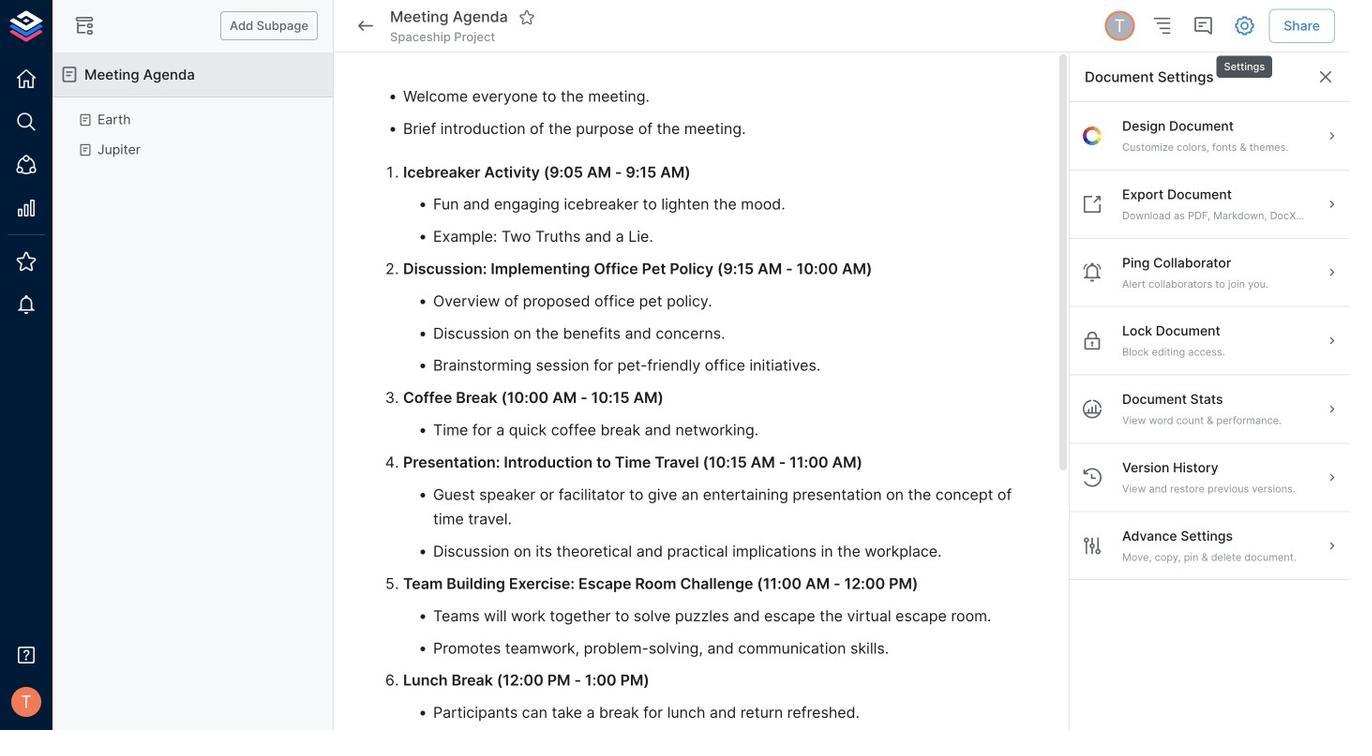 Task type: locate. For each thing, give the bounding box(es) containing it.
table of contents image
[[1151, 15, 1173, 37]]

hide wiki image
[[73, 15, 96, 37]]

go back image
[[354, 15, 377, 37]]

comments image
[[1192, 15, 1215, 37]]

tooltip
[[1215, 43, 1274, 80]]



Task type: describe. For each thing, give the bounding box(es) containing it.
settings image
[[1233, 15, 1256, 37]]

favorite image
[[518, 9, 535, 26]]



Task type: vqa. For each thing, say whether or not it's contained in the screenshot.
tooltip
yes



